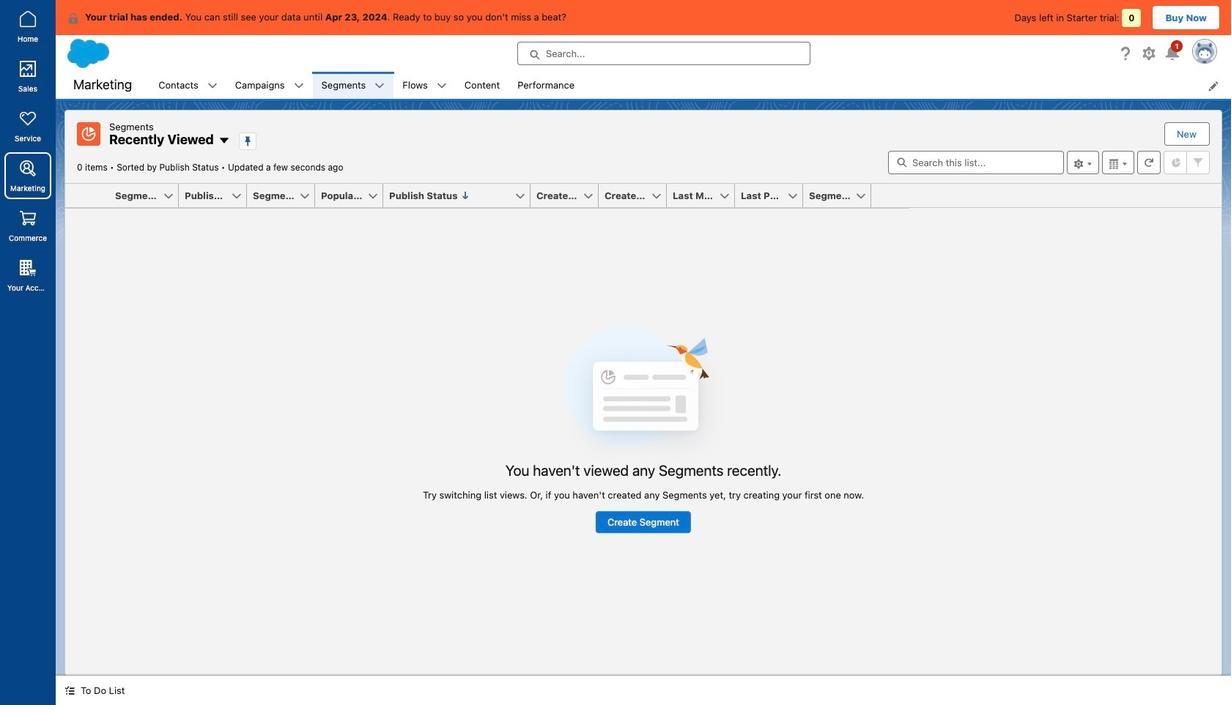 Task type: describe. For each thing, give the bounding box(es) containing it.
recently viewed|segments|list view element
[[64, 110, 1223, 676]]

1 list item from the left
[[150, 72, 226, 99]]

action element
[[871, 184, 910, 208]]

last publish completed element
[[735, 184, 812, 208]]

segment type element
[[803, 184, 880, 208]]

segment name element
[[109, 184, 188, 208]]

Search Recently Viewed list view. search field
[[888, 151, 1064, 174]]

created date element
[[599, 184, 676, 208]]

3 list item from the left
[[313, 72, 394, 99]]



Task type: vqa. For each thing, say whether or not it's contained in the screenshot.
Last Publish Completed element
yes



Task type: locate. For each thing, give the bounding box(es) containing it.
publish type element
[[179, 184, 256, 208]]

created by element
[[531, 184, 608, 208]]

publish status element
[[383, 184, 539, 208]]

item number image
[[65, 184, 109, 207]]

action image
[[871, 184, 910, 207]]

recently viewed status
[[77, 162, 228, 173]]

4 list item from the left
[[394, 72, 456, 99]]

item number element
[[65, 184, 109, 208]]

2 list item from the left
[[226, 72, 313, 99]]

status
[[423, 326, 864, 534]]

list
[[150, 72, 1231, 99]]

last modified date element
[[667, 184, 744, 208]]

segment status element
[[247, 184, 324, 208]]

text default image
[[67, 12, 79, 24], [207, 81, 218, 91], [294, 81, 304, 91], [375, 81, 385, 91], [437, 81, 447, 91], [218, 135, 230, 147], [64, 686, 75, 696]]

population element
[[315, 184, 392, 208]]

list item
[[150, 72, 226, 99], [226, 72, 313, 99], [313, 72, 394, 99], [394, 72, 456, 99]]



